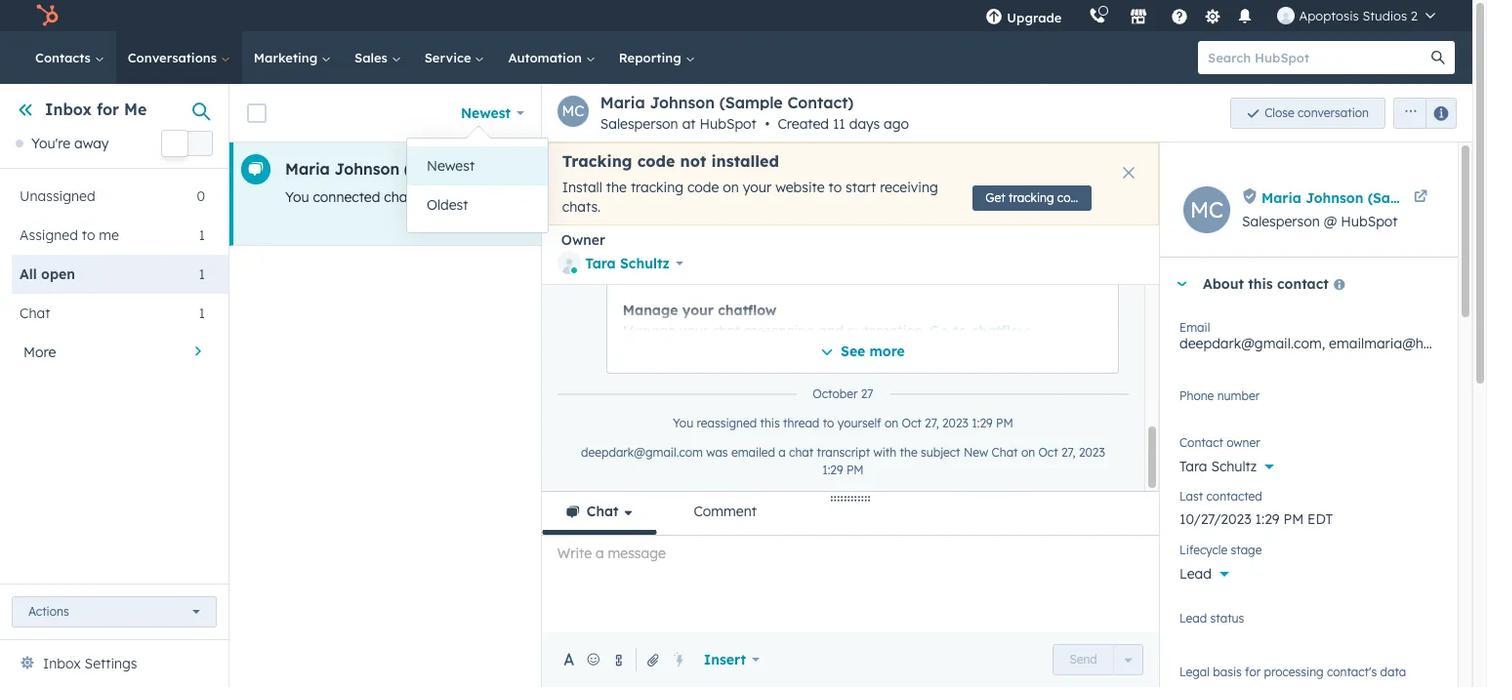 Task type: describe. For each thing, give the bounding box(es) containing it.
hubspot image
[[35, 4, 59, 27]]

0 vertical spatial 27,
[[925, 416, 939, 431]]

page inside row
[[1338, 188, 1371, 206]]

marketplaces button
[[1119, 0, 1160, 31]]

27, inside oct 27, 2023 1:29 pm
[[1061, 445, 1076, 460]]

0 vertical spatial chatflow
[[718, 302, 777, 320]]

inbox settings link
[[43, 652, 137, 676]]

1 horizontal spatial for
[[1245, 665, 1261, 680]]

get
[[986, 190, 1006, 205]]

all open
[[20, 266, 75, 284]]

website inside install the tracking code on your website to start receiving chats.
[[776, 179, 825, 196]]

newest inside button
[[427, 157, 475, 175]]

me
[[124, 100, 147, 119]]

1 vertical spatial test
[[671, 240, 696, 258]]

you for you reassigned this thread to yourself on oct 27, 2023 1:29 pm
[[673, 416, 693, 431]]

settings
[[85, 655, 137, 673]]

0 vertical spatial pm
[[996, 416, 1013, 431]]

lead status
[[1180, 611, 1244, 626]]

(sample inside row
[[404, 159, 468, 179]]

2023 inside oct 27, 2023 1:29 pm
[[1079, 445, 1105, 460]]

insert button
[[691, 641, 772, 680]]

on right new
[[1021, 445, 1035, 460]]

1 horizontal spatial salesperson
[[1242, 213, 1320, 230]]

0 vertical spatial tara
[[585, 255, 616, 273]]

main content containing maria johnson (sample contact)
[[229, 0, 1487, 687]]

chats inside the 🎉 from now on, any chats on your website will appear here. choose what you'd like to do next:
[[742, 158, 777, 176]]

see more
[[841, 343, 905, 361]]

of
[[816, 384, 829, 402]]

pm inside oct 27, 2023 1:29 pm
[[847, 463, 864, 478]]

this inside dropdown button
[[1248, 275, 1273, 293]]

you connected chat to your inbox. from now on, any chats on your website will appear here. choose what you'd like to do next:  try it out  send a test chat from any page where the tracking
[[285, 188, 1487, 206]]

to right thread on the bottom right of page
[[823, 416, 834, 431]]

october
[[813, 387, 858, 402]]

conversation
[[1298, 105, 1369, 120]]

search button
[[1422, 41, 1455, 74]]

upgrade
[[1007, 10, 1062, 25]]

actions
[[28, 604, 69, 619]]

27
[[861, 387, 874, 402]]

you'd inside the 🎉 from now on, any chats on your website will appear here. choose what you'd like to do next:
[[623, 179, 658, 196]]

chat left oldest
[[384, 188, 413, 206]]

1 for to
[[199, 227, 205, 244]]

apoptosis
[[1299, 8, 1359, 23]]

contact
[[1180, 436, 1224, 450]]

contact's
[[1327, 665, 1377, 680]]

live chat from maria johnson (sample contact) with context you connected chat to your inbox.
from now on, any chats on your website will appear here. choose what you&#x27;d like to do next:

try it out 
send a test chat from any page where the tracking code is ins row
[[229, 143, 1487, 246]]

and inside "manage your chatflow manage your chat messaging and automation. go to chatflow"
[[819, 322, 844, 340]]

2 vertical spatial a
[[779, 445, 786, 460]]

list box containing newest
[[407, 139, 548, 232]]

notifications button
[[1229, 0, 1262, 31]]

connected
[[313, 188, 380, 206]]

1 vertical spatial more
[[811, 507, 845, 525]]

reporting
[[619, 50, 685, 65]]

owner
[[561, 232, 605, 249]]

customize
[[623, 384, 690, 402]]

owner
[[1227, 436, 1260, 450]]

upgrade image
[[986, 9, 1003, 26]]

access
[[775, 445, 818, 463]]

chat up salesperson @ hubspot
[[1243, 188, 1272, 206]]

@
[[1324, 213, 1337, 230]]

to right get
[[1033, 188, 1046, 206]]

reassigned
[[697, 416, 757, 431]]

0 vertical spatial 2023
[[942, 416, 969, 431]]

hubspot link
[[23, 4, 73, 27]]

to left inbox.
[[417, 188, 430, 206]]

all
[[20, 266, 37, 284]]

on inside the 🎉 from now on, any chats on your website will appear here. choose what you'd like to do next:
[[781, 158, 797, 176]]

0 vertical spatial tara schultz
[[585, 255, 670, 273]]

inbox.
[[466, 188, 505, 206]]

1 vertical spatial from
[[732, 240, 763, 258]]

tracking code not installed
[[562, 151, 779, 171]]

installed
[[711, 151, 779, 171]]

get tracking code
[[986, 190, 1085, 205]]

tracking inside row
[[1441, 188, 1487, 206]]

oldest button
[[407, 186, 548, 225]]

next: inside live chat from maria johnson (sample contact) with context you connected chat to your inbox.
from now on, any chats on your website will appear here. choose what you&#x27;d like to do next:

try it out 
send a test chat from any page where the tracking code is ins row
[[1071, 188, 1102, 206]]

lead button
[[1180, 555, 1438, 587]]

new
[[964, 445, 989, 460]]

what inside the 🎉 from now on, any chats on your website will appear here. choose what you'd like to do next:
[[1048, 158, 1080, 176]]

actions button
[[12, 597, 217, 628]]

hubspot inside maria johnson (sample contact) salesperson at hubspot • created 11 days ago
[[700, 115, 757, 133]]

1 vertical spatial where
[[831, 240, 870, 258]]

conversations link
[[116, 31, 242, 84]]

get tracking code button
[[973, 185, 1092, 211]]

deepdark@gmail.com
[[581, 445, 703, 460]]

2 manage from the top
[[623, 322, 676, 340]]

reporting link
[[607, 31, 707, 84]]

settings image
[[1204, 8, 1222, 26]]

deepdark@gmail.com,
[[1180, 335, 1325, 353]]

1 vertical spatial this
[[760, 416, 780, 431]]

contacts
[[35, 50, 94, 65]]

transcript
[[817, 445, 870, 460]]

0 horizontal spatial a
[[659, 240, 668, 258]]

thread
[[783, 416, 820, 431]]

you're away image
[[16, 140, 23, 148]]

oldest
[[427, 196, 468, 214]]

contact) inside row
[[472, 159, 539, 179]]

learn
[[775, 507, 808, 525]]

automation
[[508, 50, 586, 65]]

maria johnson (sample contact) inside live chat from maria johnson (sample contact) with context you connected chat to your inbox.
from now on, any chats on your website will appear here. choose what you&#x27;d like to do next:

try it out 
send a test chat from any page where the tracking code is ins row
[[285, 159, 539, 179]]

manage for manage team member access and availability.
[[623, 445, 676, 463]]

lifecycle stage
[[1180, 543, 1262, 558]]

phone number
[[1180, 389, 1260, 403]]

marketing link
[[242, 31, 343, 84]]

more inside button
[[870, 343, 905, 361]]

lead for lead status
[[1180, 611, 1207, 626]]

on up with
[[885, 416, 899, 431]]

data
[[1380, 665, 1407, 680]]

studios
[[1363, 8, 1407, 23]]

with
[[874, 445, 897, 460]]

what inside row
[[933, 188, 965, 206]]

send a test chat from any page where the tracking code is installed.
[[623, 240, 1065, 258]]

phone
[[1180, 389, 1214, 403]]

1 vertical spatial chatflow
[[971, 322, 1030, 340]]

apoptosis studios 2
[[1299, 8, 1418, 23]]

sales link
[[343, 31, 413, 84]]

1 horizontal spatial tara schultz
[[1180, 458, 1257, 476]]

see more button
[[820, 340, 905, 365]]

to inside install the tracking code on your website to start receiving chats.
[[829, 179, 842, 196]]

Search HubSpot search field
[[1198, 41, 1437, 74]]

any down install the tracking code on your website to start receiving chats.
[[766, 240, 790, 258]]

go
[[930, 322, 949, 340]]

0 horizontal spatial for
[[97, 100, 119, 119]]

on inside install the tracking code on your website to start receiving chats.
[[723, 179, 739, 196]]

1 vertical spatial tara
[[1180, 458, 1208, 476]]

manage team member access and availability.
[[623, 445, 927, 463]]

like inside the 🎉 from now on, any chats on your website will appear here. choose what you'd like to do next:
[[662, 179, 683, 196]]

19
[[518, 161, 529, 176]]

from inside row
[[508, 188, 542, 206]]

1 vertical spatial hubspot
[[1341, 213, 1398, 230]]

will inside the 🎉 from now on, any chats on your website will appear here. choose what you'd like to do next:
[[886, 158, 907, 176]]

salesperson inside maria johnson (sample contact) salesperson at hubspot • created 11 days ago
[[600, 115, 678, 133]]

newest inside popup button
[[461, 104, 511, 122]]

about
[[1203, 275, 1244, 293]]

2
[[1411, 8, 1418, 23]]

contacts link
[[23, 31, 116, 84]]

lead for lead
[[1180, 565, 1212, 583]]

about this contact
[[1203, 275, 1329, 293]]

contact owner
[[1180, 436, 1260, 450]]

basis
[[1213, 665, 1242, 680]]

a inside live chat from maria johnson (sample contact) with context you connected chat to your inbox.
from now on, any chats on your website will appear here. choose what you&#x27;d like to do next:

try it out 
send a test chat from any page where the tracking code is ins row
[[1202, 188, 1211, 206]]

emailmaria@hubspot.com
[[1329, 335, 1487, 353]]

your inside the 🎉 from now on, any chats on your website will appear here. choose what you'd like to do next:
[[801, 158, 830, 176]]

johnson inside maria johnson (sample contact) salesperson at hubspot • created 11 days ago
[[650, 93, 715, 112]]

help image
[[1171, 9, 1189, 26]]

from inside the 🎉 from now on, any chats on your website will appear here. choose what you'd like to do next:
[[623, 158, 656, 176]]

contact) inside maria johnson (sample contact) salesperson at hubspot • created 11 days ago
[[788, 93, 854, 112]]

assigned
[[20, 227, 78, 244]]

do inside the 🎉 from now on, any chats on your website will appear here. choose what you'd like to do next:
[[704, 179, 721, 196]]

on, inside the 🎉 from now on, any chats on your website will appear here. choose what you'd like to do next:
[[690, 158, 710, 176]]

was
[[706, 445, 728, 460]]

last
[[1180, 489, 1203, 504]]

you for you connected chat to your inbox. from now on, any chats on your website will appear here. choose what you'd like to do next:  try it out  send a test chat from any page where the tracking
[[285, 188, 309, 206]]

chats.
[[562, 198, 601, 215]]

code left 'is'
[[955, 240, 986, 258]]

0 vertical spatial schultz
[[620, 255, 670, 273]]

is
[[990, 240, 1000, 258]]

availability.
[[851, 445, 923, 463]]

code left not
[[637, 151, 675, 171]]



Task type: vqa. For each thing, say whether or not it's contained in the screenshot.
surveys in the Ensure your customers feel heard and valued throughout their journey with CRM-powered surveys — so they stay with you longer.
no



Task type: locate. For each thing, give the bounding box(es) containing it.
unassigned
[[20, 188, 95, 205]]

chat
[[384, 188, 413, 206], [1243, 188, 1272, 206], [699, 240, 728, 258], [712, 322, 741, 340], [866, 384, 894, 402], [789, 445, 814, 460]]

chat up the "more"
[[20, 305, 50, 323]]

number
[[1217, 389, 1260, 403]]

calling icon image
[[1089, 8, 1107, 25]]

salesperson
[[600, 115, 678, 133], [1242, 213, 1320, 230]]

send button
[[1053, 645, 1114, 676]]

now down at
[[660, 158, 687, 176]]

chats inside row
[[627, 188, 663, 206]]

(sample up oldest
[[404, 159, 468, 179]]

your inside install the tracking code on your website to start receiving chats.
[[743, 179, 772, 196]]

choose up get tracking code button
[[996, 158, 1044, 176]]

more down automation.
[[870, 343, 905, 361]]

1 horizontal spatial here.
[[961, 158, 992, 176]]

what up get tracking code
[[1048, 158, 1080, 176]]

you'd
[[623, 179, 658, 196], [969, 188, 1004, 206]]

notifications image
[[1237, 9, 1254, 26]]

27, right new
[[1061, 445, 1076, 460]]

here. inside row
[[847, 188, 878, 206]]

0 horizontal spatial like
[[662, 179, 683, 196]]

maria inside maria johnson (sample contact) salesperson at hubspot • created 11 days ago
[[600, 93, 645, 112]]

you left connected
[[285, 188, 309, 206]]

1 vertical spatial 1
[[199, 266, 205, 284]]

insert
[[704, 651, 746, 669]]

inbox inside "link"
[[43, 655, 81, 673]]

1 vertical spatial 27,
[[1061, 445, 1076, 460]]

pm up oct 27, 2023 1:29 pm
[[996, 416, 1013, 431]]

0 horizontal spatial from
[[732, 240, 763, 258]]

inbox
[[45, 100, 92, 119], [43, 655, 81, 673]]

salesperson up tracking code not installed
[[600, 115, 678, 133]]

chatflow up messaging
[[718, 302, 777, 320]]

chat down thread on the bottom right of page
[[789, 445, 814, 460]]

to left "start"
[[829, 179, 842, 196]]

(sample up •
[[719, 93, 783, 112]]

to inside the 🎉 from now on, any chats on your website will appear here. choose what you'd like to do next:
[[687, 179, 700, 196]]

any inside the 🎉 from now on, any chats on your website will appear here. choose what you'd like to do next:
[[714, 158, 738, 176]]

processing
[[1264, 665, 1324, 680]]

tara schultz button for contact owner
[[1180, 447, 1438, 479]]

website up "start"
[[833, 158, 883, 176]]

schultz
[[620, 255, 670, 273], [1211, 458, 1257, 476]]

a right emailed
[[779, 445, 786, 460]]

0 vertical spatial inbox
[[45, 100, 92, 119]]

1 vertical spatial what
[[933, 188, 965, 206]]

0 horizontal spatial 2023
[[942, 416, 969, 431]]

1 horizontal spatial from
[[623, 158, 656, 176]]

on, down at
[[690, 158, 710, 176]]

tracking code not installed alert
[[542, 143, 1159, 226]]

newest up oldest
[[427, 157, 475, 175]]

maria up salesperson @ hubspot
[[1262, 189, 1302, 207]]

0 vertical spatial will
[[886, 158, 907, 176]]

apoptosis studios 2 button
[[1266, 0, 1447, 31]]

settings link
[[1201, 5, 1225, 26]]

chatflow
[[718, 302, 777, 320], [971, 322, 1030, 340]]

3 1 from the top
[[199, 305, 205, 323]]

inbox for inbox for me
[[45, 100, 92, 119]]

and up see on the right of the page
[[819, 322, 844, 340]]

calling icon button
[[1081, 3, 1115, 28]]

oct right new
[[1039, 445, 1058, 460]]

0 vertical spatial johnson
[[650, 93, 715, 112]]

like down tracking code not installed
[[662, 179, 683, 196]]

on inside row
[[666, 188, 683, 206]]

appear inside row
[[796, 188, 843, 206]]

1 lead from the top
[[1180, 565, 1212, 583]]

chat inside chat button
[[587, 503, 619, 520]]

2 horizontal spatial (sample
[[1368, 189, 1424, 207]]

code down not
[[687, 179, 719, 196]]

inbox for inbox settings
[[43, 655, 81, 673]]

oct down the widget.
[[902, 416, 922, 431]]

0 vertical spatial test
[[1215, 188, 1239, 206]]

0 vertical spatial maria johnson (sample contact)
[[285, 159, 539, 179]]

oct for oct 27, 2023 1:29 pm
[[1039, 445, 1058, 460]]

send inside button
[[1070, 652, 1097, 667]]

0 horizontal spatial pm
[[847, 463, 864, 478]]

(sample inside maria johnson (sample contact) salesperson at hubspot • created 11 days ago
[[719, 93, 783, 112]]

open
[[41, 266, 75, 284]]

you'd inside live chat from maria johnson (sample contact) with context you connected chat to your inbox.
from now on, any chats on your website will appear here. choose what you&#x27;d like to do next:

try it out 
send a test chat from any page where the tracking code is ins row
[[969, 188, 1004, 206]]

on right installed
[[781, 158, 797, 176]]

hubspot right at
[[700, 115, 757, 133]]

style
[[782, 384, 812, 402]]

where up salesperson @ hubspot
[[1375, 188, 1413, 206]]

0 horizontal spatial you'd
[[623, 179, 658, 196]]

lead left status in the bottom of the page
[[1180, 611, 1207, 626]]

will inside row
[[772, 188, 792, 206]]

2 horizontal spatial johnson
[[1306, 189, 1364, 207]]

0 vertical spatial lead
[[1180, 565, 1212, 583]]

0 horizontal spatial tara
[[585, 255, 616, 273]]

this right about
[[1248, 275, 1273, 293]]

choose inside the 🎉 from now on, any chats on your website will appear here. choose what you'd like to do next:
[[996, 158, 1044, 176]]

1:29 inside oct 27, 2023 1:29 pm
[[822, 463, 843, 478]]

the inside install the tracking code on your website to start receiving chats.
[[606, 179, 627, 196]]

the
[[606, 179, 627, 196], [1417, 188, 1438, 206], [874, 240, 894, 258], [694, 384, 714, 402], [900, 445, 918, 460]]

group
[[1386, 97, 1457, 128]]

maria inside maria johnson (sample contact) link
[[1262, 189, 1302, 207]]

customize the color and style of your chat widget.
[[623, 384, 949, 402]]

1 vertical spatial tara schultz
[[1180, 458, 1257, 476]]

comment button
[[669, 492, 781, 535]]

install
[[562, 179, 602, 196]]

2023
[[942, 416, 969, 431], [1079, 445, 1105, 460]]

team
[[680, 445, 713, 463]]

1 vertical spatial for
[[1245, 665, 1261, 680]]

(sample up salesperson @ hubspot
[[1368, 189, 1424, 207]]

about
[[848, 507, 887, 525]]

Phone number text field
[[1180, 386, 1438, 425]]

close
[[1265, 105, 1295, 120]]

1:29 down transcript
[[822, 463, 843, 478]]

next: left try
[[1071, 188, 1102, 206]]

stage
[[1231, 543, 1262, 558]]

1 horizontal spatial will
[[886, 158, 907, 176]]

website inside row
[[719, 188, 768, 206]]

tara schultz button
[[557, 249, 683, 278], [1180, 447, 1438, 479]]

legal
[[1180, 665, 1210, 680]]

tara schultz down contact owner
[[1180, 458, 1257, 476]]

(sample
[[719, 93, 783, 112], [404, 159, 468, 179], [1368, 189, 1424, 207]]

1 horizontal spatial 27,
[[1061, 445, 1076, 460]]

will up receiving
[[886, 158, 907, 176]]

go to chatflow link
[[930, 322, 1030, 340]]

chat down install the tracking code on your website to start receiving chats.
[[699, 240, 728, 258]]

for right basis
[[1245, 665, 1261, 680]]

1 horizontal spatial do
[[1050, 188, 1067, 206]]

menu containing apoptosis studios 2
[[972, 0, 1449, 31]]

main content
[[229, 0, 1487, 687]]

1 horizontal spatial tara schultz button
[[1180, 447, 1438, 479]]

assigned to me
[[20, 227, 119, 244]]

from left not
[[623, 158, 656, 176]]

maria johnson (sample contact) up @
[[1262, 189, 1487, 207]]

to inside "manage your chatflow manage your chat messaging and automation. go to chatflow"
[[953, 322, 967, 340]]

more
[[870, 343, 905, 361], [811, 507, 845, 525]]

menu
[[972, 0, 1449, 31]]

where down "start"
[[831, 240, 870, 258]]

test right out
[[1215, 188, 1239, 206]]

on down installed
[[723, 179, 739, 196]]

27, up subject
[[925, 416, 939, 431]]

0 vertical spatial from
[[1275, 188, 1306, 206]]

install the tracking code on your website to start receiving chats.
[[562, 179, 938, 215]]

2 vertical spatial oct
[[1039, 445, 1058, 460]]

tara schultz button for owner
[[557, 249, 683, 278]]

0 horizontal spatial chats
[[627, 188, 663, 206]]

code
[[637, 151, 675, 171], [687, 179, 719, 196], [1057, 190, 1085, 205], [955, 240, 986, 258]]

1 vertical spatial inbox
[[43, 655, 81, 673]]

0 vertical spatial from
[[623, 158, 656, 176]]

more
[[23, 344, 56, 362]]

johnson inside live chat from maria johnson (sample contact) with context you connected chat to your inbox.
from now on, any chats on your website will appear here. choose what you&#x27;d like to do next:

try it out 
send a test chat from any page where the tracking code is ins row
[[335, 159, 400, 179]]

johnson up @
[[1306, 189, 1364, 207]]

pm
[[996, 416, 1013, 431], [847, 463, 864, 478]]

1 1 from the top
[[199, 227, 205, 244]]

0 vertical spatial send
[[1166, 188, 1199, 206]]

out
[[1141, 188, 1162, 206]]

1 vertical spatial tara schultz button
[[1180, 447, 1438, 479]]

lifecycle
[[1180, 543, 1228, 558]]

email
[[1180, 320, 1210, 335]]

tracking inside button
[[1009, 190, 1054, 205]]

close conversation button
[[1231, 97, 1386, 128]]

send group
[[1053, 645, 1144, 676]]

0 horizontal spatial contact)
[[472, 159, 539, 179]]

2 lead from the top
[[1180, 611, 1207, 626]]

chat button
[[542, 492, 658, 535]]

0 vertical spatial a
[[1202, 188, 1211, 206]]

newest button
[[448, 93, 537, 132]]

tara schultz button down chats. in the top of the page
[[557, 249, 683, 278]]

0 horizontal spatial this
[[760, 416, 780, 431]]

like inside row
[[1008, 188, 1029, 206]]

a right out
[[1202, 188, 1211, 206]]

away
[[74, 135, 109, 153]]

now up owner
[[546, 188, 572, 206]]

search image
[[1432, 51, 1445, 64]]

or
[[756, 507, 772, 525]]

days
[[849, 115, 880, 133]]

conversations
[[128, 50, 221, 65]]

appear inside the 🎉 from now on, any chats on your website will appear here. choose what you'd like to do next:
[[910, 158, 957, 176]]

2 vertical spatial chat
[[587, 503, 619, 520]]

send for send
[[1070, 652, 1097, 667]]

sales
[[355, 50, 391, 65]]

installed.
[[1004, 240, 1061, 258]]

about this contact button
[[1160, 258, 1438, 311]]

you up the 'team'
[[673, 416, 693, 431]]

hubspot
[[700, 115, 757, 133], [1341, 213, 1398, 230]]

you inside row
[[285, 188, 309, 206]]

hubspot down maria johnson (sample contact) link
[[1341, 213, 1398, 230]]

2 horizontal spatial contact)
[[1428, 189, 1487, 207]]

1 vertical spatial manage
[[623, 322, 676, 340]]

1 vertical spatial maria johnson (sample contact)
[[1262, 189, 1487, 207]]

to right go
[[953, 322, 967, 340]]

chat right new
[[992, 445, 1018, 460]]

code inside install the tracking code on your website to start receiving chats.
[[687, 179, 719, 196]]

tara down contact
[[1180, 458, 1208, 476]]

next:
[[724, 179, 756, 196], [1071, 188, 1102, 206]]

marketplaces image
[[1130, 9, 1148, 26]]

tracking
[[562, 151, 632, 171]]

a right owner
[[659, 240, 668, 258]]

0 vertical spatial 1:29
[[972, 416, 993, 431]]

oct for oct 19
[[495, 161, 514, 176]]

automation.
[[847, 322, 926, 340]]

0 horizontal spatial page
[[794, 240, 827, 258]]

1 horizontal spatial page
[[1338, 188, 1371, 206]]

now inside the 🎉 from now on, any chats on your website will appear here. choose what you'd like to do next:
[[660, 158, 687, 176]]

2 vertical spatial johnson
[[1306, 189, 1364, 207]]

inbox up you're away
[[45, 100, 92, 119]]

1 horizontal spatial oct
[[902, 416, 922, 431]]

choose right "start"
[[882, 188, 930, 206]]

chatflow right go
[[971, 322, 1030, 340]]

tara schultz button up last contacted text field
[[1180, 447, 1438, 479]]

caret image
[[1176, 282, 1187, 287]]

chats
[[742, 158, 777, 176], [627, 188, 663, 206]]

lead
[[1180, 565, 1212, 583], [1180, 611, 1207, 626]]

do inside row
[[1050, 188, 1067, 206]]

lead inside popup button
[[1180, 565, 1212, 583]]

page up salesperson @ hubspot
[[1338, 188, 1371, 206]]

tara schultz down owner
[[585, 255, 670, 273]]

0 vertical spatial chat
[[20, 305, 50, 323]]

code inside button
[[1057, 190, 1085, 205]]

emailed
[[731, 445, 775, 460]]

next: inside the 🎉 from now on, any chats on your website will appear here. choose what you'd like to do next:
[[724, 179, 756, 196]]

or learn more about
[[752, 507, 891, 525]]

0 horizontal spatial hubspot
[[700, 115, 757, 133]]

will down installed
[[772, 188, 792, 206]]

this up manage team member access and availability.
[[760, 416, 780, 431]]

2 vertical spatial and
[[822, 445, 847, 463]]

any up salesperson @ hubspot
[[1310, 188, 1334, 206]]

1 vertical spatial now
[[546, 188, 572, 206]]

maria johnson (sample contact) up oldest
[[285, 159, 539, 179]]

1 vertical spatial oct
[[902, 416, 922, 431]]

more right learn
[[811, 507, 845, 525]]

you'd down tracking code not installed
[[623, 179, 658, 196]]

test inside live chat from maria johnson (sample contact) with context you connected chat to your inbox.
from now on, any chats on your website will appear here. choose what you&#x27;d like to do next:

try it out 
send a test chat from any page where the tracking code is ins row
[[1215, 188, 1239, 206]]

tara schultz image
[[1278, 7, 1295, 24]]

website
[[833, 158, 883, 176], [776, 179, 825, 196], [719, 188, 768, 206]]

0 horizontal spatial (sample
[[404, 159, 468, 179]]

widget.
[[898, 384, 945, 402]]

1 horizontal spatial you
[[673, 416, 693, 431]]

chat up yourself
[[866, 384, 894, 402]]

to down not
[[687, 179, 700, 196]]

not
[[680, 151, 706, 171]]

tara
[[585, 255, 616, 273], [1180, 458, 1208, 476]]

any right not
[[714, 158, 738, 176]]

1 horizontal spatial schultz
[[1211, 458, 1257, 476]]

1 horizontal spatial website
[[776, 179, 825, 196]]

from inside row
[[1275, 188, 1306, 206]]

0 vertical spatial here.
[[961, 158, 992, 176]]

maria johnson (sample contact) salesperson at hubspot • created 11 days ago
[[600, 93, 909, 133]]

johnson inside maria johnson (sample contact) link
[[1306, 189, 1364, 207]]

0 horizontal spatial 1:29
[[822, 463, 843, 478]]

chat inside "manage your chatflow manage your chat messaging and automation. go to chatflow"
[[712, 322, 741, 340]]

tracking inside install the tracking code on your website to start receiving chats.
[[631, 179, 684, 196]]

maria up connected
[[285, 159, 330, 179]]

member
[[717, 445, 771, 463]]

1 for open
[[199, 266, 205, 284]]

you'd up 'is'
[[969, 188, 1004, 206]]

3 manage from the top
[[623, 445, 676, 463]]

you reassigned this thread to yourself on oct 27, 2023 1:29 pm
[[673, 416, 1013, 431]]

27,
[[925, 416, 939, 431], [1061, 445, 1076, 460]]

close conversation
[[1265, 105, 1369, 120]]

1 horizontal spatial a
[[779, 445, 786, 460]]

chat left messaging
[[712, 322, 741, 340]]

ago
[[884, 115, 909, 133]]

1 horizontal spatial 2023
[[1079, 445, 1105, 460]]

list box
[[407, 139, 548, 232]]

1 vertical spatial pm
[[847, 463, 864, 478]]

1:29 up new
[[972, 416, 993, 431]]

0 vertical spatial appear
[[910, 158, 957, 176]]

like
[[662, 179, 683, 196], [1008, 188, 1029, 206]]

receiving
[[880, 179, 938, 196]]

0 vertical spatial on,
[[690, 158, 710, 176]]

chats down tracking code not installed
[[627, 188, 663, 206]]

maria inside live chat from maria johnson (sample contact) with context you connected chat to your inbox.
from now on, any chats on your website will appear here. choose what you&#x27;d like to do next:

try it out 
send a test chat from any page where the tracking code is ins row
[[285, 159, 330, 179]]

newest up newest button
[[461, 104, 511, 122]]

0 horizontal spatial tara schultz
[[585, 255, 670, 273]]

close image
[[1123, 167, 1135, 179]]

a
[[1202, 188, 1211, 206], [659, 240, 668, 258], [779, 445, 786, 460]]

1 vertical spatial chats
[[627, 188, 663, 206]]

1 horizontal spatial maria johnson (sample contact)
[[1262, 189, 1487, 207]]

1 horizontal spatial (sample
[[719, 93, 783, 112]]

1 horizontal spatial 1:29
[[972, 416, 993, 431]]

choose inside row
[[882, 188, 930, 206]]

choose
[[996, 158, 1044, 176], [882, 188, 930, 206]]

from down 19
[[508, 188, 542, 206]]

where inside row
[[1375, 188, 1413, 206]]

0 horizontal spatial schultz
[[620, 255, 670, 273]]

send for send a test chat from any page where the tracking code is installed.
[[623, 240, 655, 258]]

yourself
[[838, 416, 881, 431]]

oct 27, 2023 1:29 pm
[[822, 445, 1105, 478]]

menu item
[[1076, 0, 1080, 31]]

🎉 from now on, any chats on your website will appear here. choose what you'd like to do next:
[[623, 138, 1080, 196]]

2 vertical spatial 1
[[199, 305, 205, 323]]

Last contacted text field
[[1180, 501, 1438, 532]]

comment
[[694, 503, 757, 520]]

maria
[[600, 93, 645, 112], [285, 159, 330, 179], [1262, 189, 1302, 207]]

1 horizontal spatial next:
[[1071, 188, 1102, 206]]

0 horizontal spatial johnson
[[335, 159, 400, 179]]

11
[[833, 115, 845, 133]]

0 horizontal spatial chat
[[20, 305, 50, 323]]

0 horizontal spatial salesperson
[[600, 115, 678, 133]]

0 horizontal spatial 27,
[[925, 416, 939, 431]]

johnson up at
[[650, 93, 715, 112]]

0 vertical spatial more
[[870, 343, 905, 361]]

from
[[1275, 188, 1306, 206], [732, 240, 763, 258]]

1 horizontal spatial from
[[1275, 188, 1306, 206]]

oct inside live chat from maria johnson (sample contact) with context you connected chat to your inbox.
from now on, any chats on your website will appear here. choose what you&#x27;d like to do next:

try it out 
send a test chat from any page where the tracking code is ins row
[[495, 161, 514, 176]]

appear left "start"
[[796, 188, 843, 206]]

website inside the 🎉 from now on, any chats on your website will appear here. choose what you'd like to do next:
[[833, 158, 883, 176]]

lead down the lifecycle
[[1180, 565, 1212, 583]]

to left me
[[82, 227, 95, 244]]

on, down tracking
[[576, 188, 596, 206]]

test down install the tracking code on your website to start receiving chats.
[[671, 240, 696, 258]]

2 horizontal spatial chat
[[992, 445, 1018, 460]]

1 vertical spatial and
[[754, 384, 779, 402]]

0 vertical spatial contact)
[[788, 93, 854, 112]]

inbox left 'settings'
[[43, 655, 81, 673]]

your
[[801, 158, 830, 176], [743, 179, 772, 196], [434, 188, 462, 206], [686, 188, 715, 206], [682, 302, 714, 320], [680, 322, 708, 340], [833, 384, 862, 402]]

on, inside row
[[576, 188, 596, 206]]

salesperson left @
[[1242, 213, 1320, 230]]

like right get
[[1008, 188, 1029, 206]]

maria down reporting
[[600, 93, 645, 112]]

send inside row
[[1166, 188, 1199, 206]]

oct left 19
[[495, 161, 514, 176]]

do down not
[[704, 179, 721, 196]]

manage for manage your chatflow manage your chat messaging and automation. go to chatflow
[[623, 302, 678, 320]]

2 vertical spatial contact)
[[1428, 189, 1487, 207]]

the inside row
[[1417, 188, 1438, 206]]

0 horizontal spatial test
[[671, 240, 696, 258]]

0 horizontal spatial more
[[811, 507, 845, 525]]

0 horizontal spatial send
[[623, 240, 655, 258]]

appear up receiving
[[910, 158, 957, 176]]

tara down owner
[[585, 255, 616, 273]]

status
[[1210, 611, 1244, 626]]

1 vertical spatial (sample
[[404, 159, 468, 179]]

1 vertical spatial you
[[673, 416, 693, 431]]

this
[[1248, 275, 1273, 293], [760, 416, 780, 431]]

here. inside the 🎉 from now on, any chats on your website will appear here. choose what you'd like to do next:
[[961, 158, 992, 176]]

2 vertical spatial maria
[[1262, 189, 1302, 207]]

2 horizontal spatial send
[[1166, 188, 1199, 206]]

2 1 from the top
[[199, 266, 205, 284]]

1 manage from the top
[[623, 302, 678, 320]]

0 vertical spatial and
[[819, 322, 844, 340]]

manage
[[623, 302, 678, 320], [623, 322, 676, 340], [623, 445, 676, 463]]

johnson up connected
[[335, 159, 400, 179]]

what left get
[[933, 188, 965, 206]]

oct inside oct 27, 2023 1:29 pm
[[1039, 445, 1058, 460]]

1 horizontal spatial you'd
[[969, 188, 1004, 206]]

page up "manage your chatflow manage your chat messaging and automation. go to chatflow"
[[794, 240, 827, 258]]

code left try
[[1057, 190, 1085, 205]]

1 vertical spatial page
[[794, 240, 827, 258]]

0 horizontal spatial you
[[285, 188, 309, 206]]

0 vertical spatial you
[[285, 188, 309, 206]]

now inside row
[[546, 188, 572, 206]]

any down tracking
[[599, 188, 623, 206]]

0 horizontal spatial maria johnson (sample contact)
[[285, 159, 539, 179]]

and down you reassigned this thread to yourself on oct 27, 2023 1:29 pm
[[822, 445, 847, 463]]

and left style
[[754, 384, 779, 402]]



